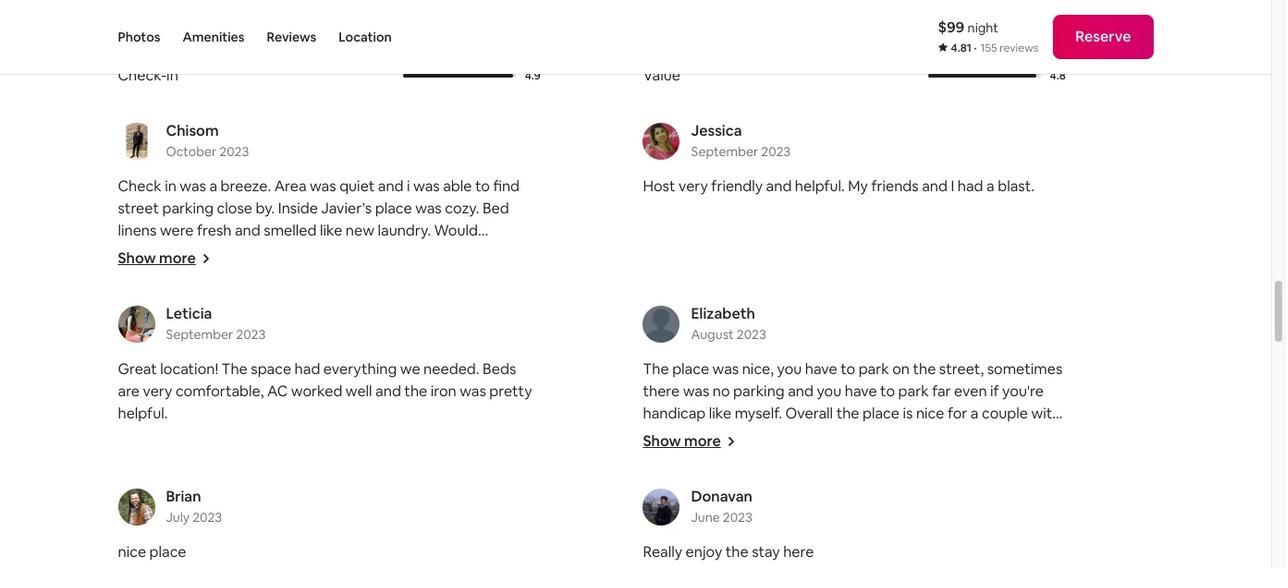 Task type: describe. For each thing, give the bounding box(es) containing it.
show more button for handicap
[[643, 432, 736, 451]]

to left on
[[841, 360, 855, 379]]

0 horizontal spatial stay
[[752, 543, 780, 562]]

3 4.8 from the top
[[1050, 68, 1066, 83]]

reviews
[[1000, 41, 1039, 55]]

0 vertical spatial helpful.
[[795, 177, 845, 196]]

smelled
[[264, 221, 317, 240]]

street
[[118, 199, 159, 218]]

cozy.
[[445, 199, 479, 218]]

it
[[885, 493, 894, 512]]

were inside check in was a breeze. area was quiet and i was able to find street parking close by. inside javier's place was cozy. bed linens were fresh and smelled like new laundry. would definitely recommend javier's home.
[[160, 221, 194, 240]]

even
[[954, 382, 987, 401]]

ac
[[267, 382, 288, 401]]

overall
[[786, 404, 833, 423]]

september for jessica
[[691, 143, 758, 160]]

a right for
[[971, 404, 979, 423]]

4.81 · 155 reviews
[[951, 41, 1039, 55]]

reviews button
[[267, 0, 316, 74]]

1 horizontal spatial that
[[889, 426, 917, 446]]

dishes!
[[725, 493, 772, 512]]

jessica september 2023
[[691, 121, 791, 160]]

the up dishes!
[[734, 471, 757, 490]]

mini
[[729, 426, 757, 446]]

communication
[[118, 32, 227, 52]]

the up than
[[804, 471, 827, 490]]

sink
[[675, 471, 701, 490]]

other
[[775, 493, 816, 512]]

burner
[[761, 426, 806, 446]]

check-in
[[118, 66, 178, 85]]

was up handicap at the right
[[683, 382, 709, 401]]

1 vertical spatial we
[[839, 448, 859, 468]]

bathroom
[[830, 471, 898, 490]]

0 vertical spatial have
[[805, 360, 837, 379]]

the down elizabeth icon
[[643, 360, 669, 379]]

list containing chisom
[[110, 121, 1161, 569]]

place inside check in was a breeze. area was quiet and i was able to find street parking close by. inside javier's place was cozy. bed linens were fresh and smelled like new laundry. would definitely recommend javier's home.
[[375, 199, 412, 218]]

and down close
[[235, 221, 261, 240]]

to up one on the bottom
[[751, 448, 766, 468]]

4.81
[[951, 41, 972, 55]]

was right i
[[413, 177, 440, 196]]

show for were
[[118, 249, 156, 268]]

and left i at the right top of page
[[922, 177, 948, 196]]

check in was a breeze. area was quiet and i was able to find street parking close by. inside javier's place was cozy. bed linens were fresh and smelled like new laundry. would definitely recommend javier's home.
[[118, 177, 520, 263]]

0 vertical spatial nice
[[916, 404, 944, 423]]

1-
[[643, 426, 654, 446]]

show more for were
[[118, 249, 196, 268]]

like inside the place was nice, you have to park on the street, sometimes there was no parking and you have to park far even if you're handicap like myself. overall the place is nice for a couple with 1-2 kids! the mini burner didn't work that well, there were no kitchen utensils to cook with we had to purchase our own. the only sink was the one in the bathroom so that's where we had to wash the dishes! other than that it was a nice place to stay at!
[[709, 404, 732, 423]]

kitchen
[[643, 448, 694, 468]]

sometimes
[[987, 360, 1063, 379]]

the up utensils
[[700, 426, 726, 446]]

155
[[981, 41, 997, 55]]

value
[[643, 66, 680, 85]]

laundry.
[[378, 221, 431, 240]]

was right it
[[897, 493, 924, 512]]

in for check-
[[167, 66, 178, 85]]

in for check
[[165, 177, 176, 196]]

space
[[251, 360, 291, 379]]

donavan image
[[643, 489, 680, 526]]

fresh
[[197, 221, 232, 240]]

the down sink
[[699, 493, 722, 512]]

had down own.
[[1031, 471, 1056, 490]]

by.
[[256, 199, 275, 218]]

my
[[848, 177, 868, 196]]

definitely
[[118, 243, 182, 263]]

is
[[903, 404, 913, 423]]

reserve
[[1076, 27, 1131, 46]]

more for handicap
[[684, 432, 721, 451]]

i
[[951, 177, 955, 196]]

2023 for elizabeth
[[737, 326, 766, 343]]

far
[[932, 382, 951, 401]]

chisom image
[[118, 123, 155, 160]]

well,
[[921, 426, 951, 446]]

2023 for leticia
[[236, 326, 266, 343]]

only
[[643, 471, 671, 490]]

place down where
[[969, 493, 1006, 512]]

the right enjoy
[[726, 543, 749, 562]]

inside
[[278, 199, 318, 218]]

had right i at the right top of page
[[958, 177, 983, 196]]

show more button for were
[[118, 249, 211, 268]]

1 vertical spatial javier's
[[272, 243, 322, 263]]

wash
[[661, 493, 696, 512]]

september for leticia
[[166, 326, 233, 343]]

comfortable,
[[176, 382, 264, 401]]

enjoy
[[686, 543, 722, 562]]

0 horizontal spatial no
[[713, 382, 730, 401]]

for
[[948, 404, 968, 423]]

were inside the place was nice, you have to park on the street, sometimes there was no parking and you have to park far even if you're handicap like myself. overall the place is nice for a couple with 1-2 kids! the mini burner didn't work that well, there were no kitchen utensils to cook with we had to purchase our own. the only sink was the one in the bathroom so that's where we had to wash the dishes! other than that it was a nice place to stay at!
[[994, 426, 1028, 446]]

and inside great location! the space had everything we needed. beds are very comfortable, ac worked well and the iron was pretty helpful.
[[376, 382, 401, 401]]

brian july 2023
[[166, 487, 222, 526]]

jessica
[[691, 121, 742, 141]]

was inside great location! the space had everything we needed. beds are very comfortable, ac worked well and the iron was pretty helpful.
[[460, 382, 486, 401]]

chisom image
[[118, 123, 155, 160]]

donavan
[[691, 487, 753, 507]]

great
[[118, 360, 157, 379]]

worked
[[291, 382, 342, 401]]

everything
[[324, 360, 397, 379]]

needed.
[[424, 360, 479, 379]]

parking for a
[[162, 199, 214, 218]]

leticia september 2023
[[166, 304, 266, 343]]

street,
[[939, 360, 984, 379]]

beds
[[483, 360, 516, 379]]

stay inside the place was nice, you have to park on the street, sometimes there was no parking and you have to park far even if you're handicap like myself. overall the place is nice for a couple with 1-2 kids! the mini burner didn't work that well, there were no kitchen utensils to cook with we had to purchase our own. the only sink was the one in the bathroom so that's where we had to wash the dishes! other than that it was a nice place to stay at!
[[1028, 493, 1056, 512]]

area
[[274, 177, 307, 196]]

didn't
[[809, 426, 849, 446]]

and right friendly
[[766, 177, 792, 196]]

2023 for donavan
[[723, 509, 753, 526]]

we inside great location! the space had everything we needed. beds are very comfortable, ac worked well and the iron was pretty helpful.
[[400, 360, 420, 379]]

place down 'july'
[[149, 543, 186, 562]]

great location! the space had everything we needed. beds are very comfortable, ac worked well and the iron was pretty helpful.
[[118, 360, 532, 423]]

1 vertical spatial nice
[[938, 493, 966, 512]]

friendly
[[711, 177, 763, 196]]

show for handicap
[[643, 432, 681, 451]]

so
[[902, 471, 917, 490]]

0 vertical spatial there
[[643, 382, 680, 401]]

reserve button
[[1053, 15, 1154, 59]]

2
[[654, 426, 663, 446]]

are
[[118, 382, 140, 401]]

quiet
[[339, 177, 375, 196]]

check-
[[118, 66, 167, 85]]

nice,
[[742, 360, 774, 379]]

brian image
[[118, 489, 155, 526]]

one
[[760, 471, 786, 490]]

friends
[[871, 177, 919, 196]]

brian image
[[118, 489, 155, 526]]

$99
[[938, 18, 965, 37]]

elizabeth image
[[643, 306, 680, 343]]

donavan june 2023
[[691, 487, 753, 526]]

well
[[346, 382, 372, 401]]



Task type: locate. For each thing, give the bounding box(es) containing it.
was up the laundry.
[[415, 199, 442, 218]]

to
[[475, 177, 490, 196], [841, 360, 855, 379], [880, 382, 895, 401], [751, 448, 766, 468], [891, 448, 906, 468], [643, 493, 658, 512], [1010, 493, 1024, 512]]

june
[[691, 509, 720, 526]]

like up "home."
[[320, 221, 342, 240]]

was right area
[[310, 177, 336, 196]]

1 vertical spatial in
[[165, 177, 176, 196]]

the inside great location! the space had everything we needed. beds are very comfortable, ac worked well and the iron was pretty helpful.
[[404, 382, 427, 401]]

1 vertical spatial show
[[643, 432, 681, 451]]

the
[[222, 360, 248, 379], [643, 360, 669, 379], [700, 426, 726, 446], [1037, 448, 1063, 468]]

was down october
[[180, 177, 206, 196]]

the up didn't
[[836, 404, 859, 423]]

1 vertical spatial show more button
[[643, 432, 736, 451]]

photos button
[[118, 0, 160, 74]]

more for were
[[159, 249, 196, 268]]

september down leticia
[[166, 326, 233, 343]]

1 horizontal spatial parking
[[733, 382, 785, 401]]

location button
[[339, 0, 392, 74]]

0 horizontal spatial like
[[320, 221, 342, 240]]

0 vertical spatial we
[[400, 360, 420, 379]]

handicap
[[643, 404, 706, 423]]

the left iron
[[404, 382, 427, 401]]

1 vertical spatial there
[[954, 426, 991, 446]]

brian
[[166, 487, 201, 507]]

1 horizontal spatial stay
[[1028, 493, 1056, 512]]

we up bathroom
[[839, 448, 859, 468]]

a down 'that's'
[[927, 493, 935, 512]]

stay left here
[[752, 543, 780, 562]]

0 horizontal spatial you
[[777, 360, 802, 379]]

show more button down handicap at the right
[[643, 432, 736, 451]]

in inside the place was nice, you have to park on the street, sometimes there was no parking and you have to park far even if you're handicap like myself. overall the place is nice for a couple with 1-2 kids! the mini burner didn't work that well, there were no kitchen utensils to cook with we had to purchase our own. the only sink was the one in the bathroom so that's where we had to wash the dishes! other than that it was a nice place to stay at!
[[789, 471, 801, 490]]

1 horizontal spatial show
[[643, 432, 681, 451]]

and right well
[[376, 382, 401, 401]]

show more button down linens
[[118, 249, 211, 268]]

show more
[[118, 249, 196, 268], [643, 432, 721, 451]]

here
[[783, 543, 814, 562]]

that
[[889, 426, 917, 446], [853, 493, 881, 512]]

leticia
[[166, 304, 212, 324]]

to left find
[[475, 177, 490, 196]]

2023 up friendly
[[761, 143, 791, 160]]

had down the work
[[862, 448, 888, 468]]

we
[[400, 360, 420, 379], [839, 448, 859, 468], [1007, 471, 1028, 490]]

was left the nice,
[[713, 360, 739, 379]]

parking for nice,
[[733, 382, 785, 401]]

work
[[852, 426, 886, 446]]

1 horizontal spatial helpful.
[[795, 177, 845, 196]]

really
[[643, 543, 683, 562]]

1 horizontal spatial with
[[1031, 404, 1061, 423]]

had inside great location! the space had everything we needed. beds are very comfortable, ac worked well and the iron was pretty helpful.
[[295, 360, 320, 379]]

september
[[691, 143, 758, 160], [166, 326, 233, 343]]

home.
[[325, 243, 368, 263]]

0 horizontal spatial more
[[159, 249, 196, 268]]

nice down brian icon
[[118, 543, 146, 562]]

1 horizontal spatial show more
[[643, 432, 721, 451]]

more up leticia
[[159, 249, 196, 268]]

we left needed.
[[400, 360, 420, 379]]

place down "august"
[[672, 360, 709, 379]]

1 vertical spatial parking
[[733, 382, 785, 401]]

photos
[[118, 29, 160, 45]]

show more down handicap at the right
[[643, 432, 721, 451]]

javier's
[[321, 199, 372, 218], [272, 243, 322, 263]]

the right own.
[[1037, 448, 1063, 468]]

2 vertical spatial 4.8
[[1050, 68, 1066, 83]]

0 horizontal spatial we
[[400, 360, 420, 379]]

were down couple
[[994, 426, 1028, 446]]

0 vertical spatial no
[[713, 382, 730, 401]]

0 vertical spatial with
[[1031, 404, 1061, 423]]

0 vertical spatial stay
[[1028, 493, 1056, 512]]

0 vertical spatial show more button
[[118, 249, 211, 268]]

nice right "is"
[[916, 404, 944, 423]]

1 horizontal spatial there
[[954, 426, 991, 446]]

helpful. left my at the top of the page
[[795, 177, 845, 196]]

2023 down donavan
[[723, 509, 753, 526]]

1 vertical spatial park
[[898, 382, 929, 401]]

0 horizontal spatial helpful.
[[118, 404, 168, 423]]

0 horizontal spatial there
[[643, 382, 680, 401]]

own.
[[1001, 448, 1034, 468]]

blast.
[[998, 177, 1035, 196]]

have up overall
[[805, 360, 837, 379]]

2023 down the elizabeth
[[737, 326, 766, 343]]

0 horizontal spatial have
[[805, 360, 837, 379]]

park left on
[[859, 360, 889, 379]]

0 vertical spatial you
[[777, 360, 802, 379]]

2023 for chisom
[[219, 143, 249, 160]]

a
[[209, 177, 217, 196], [987, 177, 995, 196], [971, 404, 979, 423], [927, 493, 935, 512]]

leticia image
[[118, 306, 155, 343], [118, 306, 155, 343]]

in right one on the bottom
[[789, 471, 801, 490]]

and up overall
[[788, 382, 814, 401]]

to up so
[[891, 448, 906, 468]]

the up comfortable,
[[222, 360, 248, 379]]

that left it
[[853, 493, 881, 512]]

close
[[217, 199, 252, 218]]

stay down own.
[[1028, 493, 1056, 512]]

1 4.8 from the top
[[1050, 2, 1066, 17]]

bed
[[483, 199, 509, 218]]

very right are
[[143, 382, 172, 401]]

july
[[166, 509, 190, 526]]

0 horizontal spatial with
[[806, 448, 836, 468]]

helpful. down are
[[118, 404, 168, 423]]

2023 up space
[[236, 326, 266, 343]]

0 vertical spatial show more
[[118, 249, 196, 268]]

helpful.
[[795, 177, 845, 196], [118, 404, 168, 423]]

1 vertical spatial show more
[[643, 432, 721, 451]]

place up the laundry.
[[375, 199, 412, 218]]

donavan image
[[643, 489, 680, 526]]

with down you're on the right bottom of the page
[[1031, 404, 1061, 423]]

september inside leticia september 2023
[[166, 326, 233, 343]]

nice down 'that's'
[[938, 493, 966, 512]]

0 vertical spatial very
[[679, 177, 708, 196]]

elizabeth
[[691, 304, 755, 324]]

1 vertical spatial have
[[845, 382, 877, 401]]

show more down linens
[[118, 249, 196, 268]]

0 horizontal spatial were
[[160, 221, 194, 240]]

in right check
[[165, 177, 176, 196]]

than
[[819, 493, 850, 512]]

1 horizontal spatial we
[[839, 448, 859, 468]]

very inside great location! the space had everything we needed. beds are very comfortable, ac worked well and the iron was pretty helpful.
[[143, 382, 172, 401]]

at!
[[643, 515, 660, 534]]

0 vertical spatial like
[[320, 221, 342, 240]]

parking inside check in was a breeze. area was quiet and i was able to find street parking close by. inside javier's place was cozy. bed linens were fresh and smelled like new laundry. would definitely recommend javier's home.
[[162, 199, 214, 218]]

amenities
[[183, 29, 245, 45]]

really enjoy the stay here
[[643, 543, 814, 562]]

2 vertical spatial in
[[789, 471, 801, 490]]

0 horizontal spatial parking
[[162, 199, 214, 218]]

to down on
[[880, 382, 895, 401]]

you
[[777, 360, 802, 379], [817, 382, 842, 401]]

1 vertical spatial 4.8
[[1050, 35, 1066, 50]]

very
[[679, 177, 708, 196], [143, 382, 172, 401]]

to down own.
[[1010, 493, 1024, 512]]

javier's down quiet
[[321, 199, 372, 218]]

there up our
[[954, 426, 991, 446]]

2023 for brian
[[193, 509, 222, 526]]

have up the work
[[845, 382, 877, 401]]

a inside check in was a breeze. area was quiet and i was able to find street parking close by. inside javier's place was cozy. bed linens were fresh and smelled like new laundry. would definitely recommend javier's home.
[[209, 177, 217, 196]]

4.8
[[1050, 2, 1066, 17], [1050, 35, 1066, 50], [1050, 68, 1066, 83]]

1 horizontal spatial were
[[994, 426, 1028, 446]]

very right host
[[679, 177, 708, 196]]

host very friendly and helpful. my friends and i had a blast.
[[643, 177, 1035, 196]]

a left "blast."
[[987, 177, 995, 196]]

and
[[378, 177, 404, 196], [766, 177, 792, 196], [922, 177, 948, 196], [235, 221, 261, 240], [376, 382, 401, 401], [788, 382, 814, 401]]

2023 right 'july'
[[193, 509, 222, 526]]

0 vertical spatial more
[[159, 249, 196, 268]]

utensils
[[697, 448, 748, 468]]

there
[[643, 382, 680, 401], [954, 426, 991, 446]]

2 vertical spatial we
[[1007, 471, 1028, 490]]

more down handicap at the right
[[684, 432, 721, 451]]

1 horizontal spatial have
[[845, 382, 877, 401]]

you up overall
[[817, 382, 842, 401]]

we down own.
[[1007, 471, 1028, 490]]

0 vertical spatial that
[[889, 426, 917, 446]]

0 horizontal spatial show
[[118, 249, 156, 268]]

4.8 out of 5.0 image
[[929, 41, 1041, 44], [929, 41, 1036, 44], [929, 74, 1041, 78], [929, 74, 1036, 78]]

2023 inside the chisom october 2023
[[219, 143, 249, 160]]

jessica image
[[643, 123, 680, 160], [643, 123, 680, 160]]

elizabeth august 2023
[[691, 304, 766, 343]]

2 4.8 from the top
[[1050, 35, 1066, 50]]

to inside check in was a breeze. area was quiet and i was able to find street parking close by. inside javier's place was cozy. bed linens were fresh and smelled like new laundry. would definitely recommend javier's home.
[[475, 177, 490, 196]]

4.9 out of 5.0 image
[[404, 74, 516, 78], [404, 74, 513, 78]]

more
[[159, 249, 196, 268], [684, 432, 721, 451]]

you're
[[1002, 382, 1044, 401]]

1 vertical spatial more
[[684, 432, 721, 451]]

0 vertical spatial were
[[160, 221, 194, 240]]

the right on
[[913, 360, 936, 379]]

2023 inside leticia september 2023
[[236, 326, 266, 343]]

0 horizontal spatial that
[[853, 493, 881, 512]]

parking up myself.
[[733, 382, 785, 401]]

kids!
[[666, 426, 697, 446]]

show down linens
[[118, 249, 156, 268]]

night
[[968, 19, 999, 36]]

show more for handicap
[[643, 432, 721, 451]]

1 horizontal spatial show more button
[[643, 432, 736, 451]]

parking up fresh
[[162, 199, 214, 218]]

place up the work
[[863, 404, 900, 423]]

helpful. inside great location! the space had everything we needed. beds are very comfortable, ac worked well and the iron was pretty helpful.
[[118, 404, 168, 423]]

1 horizontal spatial you
[[817, 382, 842, 401]]

recommend
[[185, 243, 268, 263]]

no up mini
[[713, 382, 730, 401]]

cook
[[769, 448, 803, 468]]

parking inside the place was nice, you have to park on the street, sometimes there was no parking and you have to park far even if you're handicap like myself. overall the place is nice for a couple with 1-2 kids! the mini burner didn't work that well, there were no kitchen utensils to cook with we had to purchase our own. the only sink was the one in the bathroom so that's where we had to wash the dishes! other than that it was a nice place to stay at!
[[733, 382, 785, 401]]

0 horizontal spatial show more
[[118, 249, 196, 268]]

was down utensils
[[704, 471, 731, 490]]

$99 night
[[938, 18, 999, 37]]

like up mini
[[709, 404, 732, 423]]

0 vertical spatial parking
[[162, 199, 214, 218]]

myself.
[[735, 404, 782, 423]]

to up at!
[[643, 493, 658, 512]]

the
[[913, 360, 936, 379], [404, 382, 427, 401], [836, 404, 859, 423], [734, 471, 757, 490], [804, 471, 827, 490], [699, 493, 722, 512], [726, 543, 749, 562]]

park up "is"
[[898, 382, 929, 401]]

with down didn't
[[806, 448, 836, 468]]

you right the nice,
[[777, 360, 802, 379]]

couple
[[982, 404, 1028, 423]]

with
[[1031, 404, 1061, 423], [806, 448, 836, 468]]

august
[[691, 326, 734, 343]]

1 horizontal spatial more
[[684, 432, 721, 451]]

javier's down smelled
[[272, 243, 322, 263]]

show more button
[[118, 249, 211, 268], [643, 432, 736, 451]]

1 horizontal spatial september
[[691, 143, 758, 160]]

1 vertical spatial were
[[994, 426, 1028, 446]]

the place was nice, you have to park on the street, sometimes there was no parking and you have to park far even if you're handicap like myself. overall the place is nice for a couple with 1-2 kids! the mini burner didn't work that well, there were no kitchen utensils to cook with we had to purchase our own. the only sink was the one in the bathroom so that's where we had to wash the dishes! other than that it was a nice place to stay at!
[[643, 360, 1063, 534]]

show down handicap at the right
[[643, 432, 681, 451]]

0 horizontal spatial very
[[143, 382, 172, 401]]

nice place
[[118, 543, 186, 562]]

stay
[[1028, 493, 1056, 512], [752, 543, 780, 562]]

1 vertical spatial helpful.
[[118, 404, 168, 423]]

0 vertical spatial show
[[118, 249, 156, 268]]

1 vertical spatial very
[[143, 382, 172, 401]]

a up close
[[209, 177, 217, 196]]

list
[[110, 121, 1161, 569]]

location!
[[160, 360, 218, 379]]

would
[[434, 221, 478, 240]]

there up handicap at the right
[[643, 382, 680, 401]]

2 vertical spatial nice
[[118, 543, 146, 562]]

0 vertical spatial september
[[691, 143, 758, 160]]

0 vertical spatial park
[[859, 360, 889, 379]]

that down "is"
[[889, 426, 917, 446]]

elizabeth image
[[643, 306, 680, 343]]

0 horizontal spatial september
[[166, 326, 233, 343]]

check
[[118, 177, 161, 196]]

no
[[713, 382, 730, 401], [1031, 426, 1048, 446]]

host
[[643, 177, 675, 196]]

4.9
[[525, 68, 541, 83]]

0 vertical spatial in
[[167, 66, 178, 85]]

pretty
[[489, 382, 532, 401]]

2023 inside the donavan june 2023
[[723, 509, 753, 526]]

1 horizontal spatial no
[[1031, 426, 1048, 446]]

find
[[493, 177, 520, 196]]

were up definitely
[[160, 221, 194, 240]]

2023 inside jessica september 2023
[[761, 143, 791, 160]]

the inside great location! the space had everything we needed. beds are very comfortable, ac worked well and the iron was pretty helpful.
[[222, 360, 248, 379]]

was right iron
[[460, 382, 486, 401]]

no up own.
[[1031, 426, 1048, 446]]

2023 inside elizabeth august 2023
[[737, 326, 766, 343]]

2023 up breeze.
[[219, 143, 249, 160]]

2 horizontal spatial we
[[1007, 471, 1028, 490]]

0 horizontal spatial show more button
[[118, 249, 211, 268]]

new
[[346, 221, 374, 240]]

able
[[443, 177, 472, 196]]

1 vertical spatial september
[[166, 326, 233, 343]]

1 vertical spatial no
[[1031, 426, 1048, 446]]

where
[[962, 471, 1004, 490]]

chisom
[[166, 121, 219, 141]]

1 horizontal spatial like
[[709, 404, 732, 423]]

0 vertical spatial 4.8
[[1050, 2, 1066, 17]]

location
[[339, 29, 392, 45]]

2023
[[219, 143, 249, 160], [761, 143, 791, 160], [236, 326, 266, 343], [737, 326, 766, 343], [193, 509, 222, 526], [723, 509, 753, 526]]

0 vertical spatial javier's
[[321, 199, 372, 218]]

1 vertical spatial like
[[709, 404, 732, 423]]

·
[[974, 41, 977, 55]]

1 vertical spatial that
[[853, 493, 881, 512]]

2023 for jessica
[[761, 143, 791, 160]]

september inside jessica september 2023
[[691, 143, 758, 160]]

1 vertical spatial stay
[[752, 543, 780, 562]]

1 vertical spatial with
[[806, 448, 836, 468]]

1 horizontal spatial very
[[679, 177, 708, 196]]

linens
[[118, 221, 157, 240]]

had up worked
[[295, 360, 320, 379]]

september down jessica
[[691, 143, 758, 160]]

in down "communication"
[[167, 66, 178, 85]]

iron
[[431, 382, 457, 401]]

and inside the place was nice, you have to park on the street, sometimes there was no parking and you have to park far even if you're handicap like myself. overall the place is nice for a couple with 1-2 kids! the mini burner didn't work that well, there were no kitchen utensils to cook with we had to purchase our own. the only sink was the one in the bathroom so that's where we had to wash the dishes! other than that it was a nice place to stay at!
[[788, 382, 814, 401]]

amenities button
[[183, 0, 245, 74]]

show
[[118, 249, 156, 268], [643, 432, 681, 451]]

like inside check in was a breeze. area was quiet and i was able to find street parking close by. inside javier's place was cozy. bed linens were fresh and smelled like new laundry. would definitely recommend javier's home.
[[320, 221, 342, 240]]

2023 inside brian july 2023
[[193, 509, 222, 526]]

1 horizontal spatial park
[[898, 382, 929, 401]]

in inside check in was a breeze. area was quiet and i was able to find street parking close by. inside javier's place was cozy. bed linens were fresh and smelled like new laundry. would definitely recommend javier's home.
[[165, 177, 176, 196]]

and left i
[[378, 177, 404, 196]]

1 vertical spatial you
[[817, 382, 842, 401]]

0 horizontal spatial park
[[859, 360, 889, 379]]



Task type: vqa. For each thing, say whether or not it's contained in the screenshot.
rightmost (0)
no



